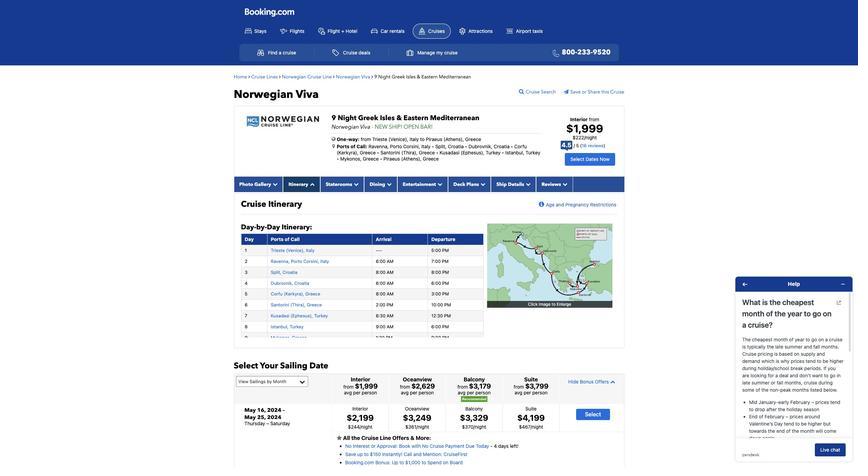 Task type: vqa. For each thing, say whether or not it's contained in the screenshot.


Task type: locate. For each thing, give the bounding box(es) containing it.
6:00 up 3:00
[[432, 281, 442, 286]]

0 horizontal spatial of
[[285, 237, 290, 242]]

am for dubrovnik, croatia
[[387, 281, 394, 286]]

0 vertical spatial 6:00 pm
[[432, 281, 449, 286]]

person inside suite from $3,799 avg per person
[[533, 390, 548, 396]]

1 8:00 am from the top
[[376, 270, 394, 275]]

1 horizontal spatial ravenna,
[[369, 144, 389, 149]]

1 vertical spatial porto
[[291, 259, 302, 264]]

8:00 am for 8:00
[[376, 270, 394, 275]]

1 vertical spatial viva
[[296, 87, 319, 102]]

santorini (thira), greece
[[271, 303, 322, 308]]

santorini for santorini (thira), greece • kusadasi (ephesus), turkey • istanbul, turkey • mykonos, greece • piraeus (athens), greece
[[381, 150, 401, 156]]

ports down day-by-day itinerary:
[[271, 237, 284, 242]]

trieste down new
[[373, 136, 388, 142]]

$1,999 for interior from $1,999 $222 / night
[[567, 122, 604, 135]]

0 horizontal spatial 4
[[245, 281, 248, 286]]

mykonos, greece
[[271, 335, 307, 341]]

taxis
[[533, 28, 543, 34]]

kusadasi (ephesus), turkey link
[[271, 314, 328, 319]]

angle right image for home
[[249, 74, 250, 79]]

4 am from the top
[[387, 292, 394, 297]]

0 horizontal spatial piraeus
[[384, 156, 400, 162]]

1 vertical spatial eastern
[[404, 113, 429, 123]]

of for call:
[[351, 144, 356, 149]]

oceanview inside oceanview from $2,629 avg per person
[[403, 377, 432, 383]]

interior from $1,999 avg per person
[[344, 377, 378, 396]]

0 vertical spatial (ephesus),
[[461, 150, 485, 156]]

istanbul, up details
[[506, 150, 525, 156]]

(venice), up ravenna, porto corsini, italy link
[[286, 248, 305, 253]]

per inside suite from $3,799 avg per person
[[524, 390, 532, 396]]

chevron down image up age and pregnancy restrictions link
[[562, 182, 568, 187]]

1 chevron down image from the left
[[271, 182, 278, 187]]

$1,999 for interior from $1,999 avg per person
[[355, 383, 378, 391]]

1 horizontal spatial line
[[380, 435, 391, 442]]

eastern for 9 night greek isles & eastern mediterranean norwegian viva - new ship! open bar!
[[404, 113, 429, 123]]

+
[[342, 28, 345, 34]]

cruise up mention:
[[430, 444, 444, 450]]

& for 9 night greek isles & eastern mediterranean
[[417, 74, 421, 80]]

trieste (venice), italy link
[[271, 248, 315, 253]]

isles inside 9 night greek isles & eastern mediterranean norwegian viva - new ship! open bar!
[[380, 113, 395, 123]]

suite $4,199 $467 / night
[[518, 406, 545, 430]]

1 horizontal spatial and
[[556, 202, 565, 208]]

new
[[375, 123, 388, 131]]

select          dates now link
[[566, 153, 616, 166]]

from left $3,799
[[514, 384, 525, 390]]

or up $150
[[371, 444, 376, 450]]

split,
[[436, 144, 447, 149], [271, 270, 282, 275]]

from inside balcony from $3,179 avg per person
[[458, 384, 468, 390]]

6:00 pm
[[432, 281, 449, 286], [432, 324, 449, 330]]

corfu (kerkyra), greece
[[337, 144, 527, 156], [271, 292, 321, 297]]

0 vertical spatial porto
[[390, 144, 402, 149]]

pm for trieste (venice), italy
[[443, 248, 449, 253]]

0 vertical spatial 8:00 am
[[376, 270, 394, 275]]

/ for $3,329
[[474, 424, 475, 430]]

chevron down image inside dining dropdown button
[[386, 182, 392, 187]]

person inside balcony from $3,179 avg per person
[[476, 390, 491, 396]]

the
[[352, 435, 360, 442]]

1 vertical spatial ravenna,
[[271, 259, 290, 264]]

1 vertical spatial select
[[234, 361, 258, 372]]

night inside 9 night greek isles & eastern mediterranean norwegian viva - new ship! open bar!
[[338, 113, 357, 123]]

of up 'trieste (venice), italy' link
[[285, 237, 290, 242]]

greek inside 9 night greek isles & eastern mediterranean norwegian viva - new ship! open bar!
[[359, 113, 379, 123]]

viva inside 9 night greek isles & eastern mediterranean norwegian viva - new ship! open bar!
[[361, 123, 371, 131]]

1 6:00 am from the top
[[376, 259, 394, 264]]

1 vertical spatial (athens),
[[402, 156, 422, 162]]

interior $2,199 $244 / night
[[347, 406, 374, 430]]

3 per from the left
[[467, 390, 475, 396]]

1 vertical spatial oceanview
[[405, 406, 430, 412]]

stays
[[255, 28, 267, 34]]

6:00 am up 2:00 pm
[[376, 281, 394, 286]]

3 am from the top
[[387, 281, 394, 286]]

0 horizontal spatial $1,999
[[355, 383, 378, 391]]

/ down $3,249
[[417, 424, 418, 430]]

chevron down image
[[353, 182, 359, 187], [386, 182, 392, 187], [436, 182, 443, 187]]

santorini down one-way: from trieste (venice), italy to piraeus (athens), greece
[[381, 150, 401, 156]]

night up 16 reviews link at the right top of page
[[586, 135, 597, 141]]

2 no from the left
[[423, 444, 429, 450]]

8
[[245, 324, 248, 330]]

6:00 am down ---
[[376, 259, 394, 264]]

from for interior from $1,999 avg per person
[[344, 384, 354, 390]]

1:30
[[376, 335, 385, 341]]

day up 1
[[245, 237, 254, 242]]

0 vertical spatial corfu (kerkyra), greece
[[337, 144, 527, 156]]

pm
[[443, 248, 449, 253], [442, 259, 449, 264], [443, 270, 449, 275], [443, 281, 449, 286], [443, 292, 449, 297], [387, 303, 394, 308], [445, 303, 451, 308], [445, 314, 451, 319], [443, 324, 449, 330], [386, 335, 393, 341], [443, 335, 449, 341]]

& up ship!
[[397, 113, 402, 123]]

1 vertical spatial balcony
[[466, 406, 483, 412]]

/ inside interior from $1,999 $222 / night
[[585, 135, 586, 141]]

2 person from the left
[[419, 390, 434, 396]]

2 chevron down image from the left
[[386, 182, 392, 187]]

corsini, down trieste (venice), italy in the left of the page
[[304, 259, 319, 264]]

1 am from the top
[[387, 259, 394, 264]]

today
[[476, 444, 490, 450]]

2 6:00 pm from the top
[[432, 324, 449, 330]]

/ inside interior $2,199 $244 / night
[[360, 424, 362, 430]]

& up with
[[411, 435, 415, 442]]

(thira), for santorini (thira), greece • kusadasi (ephesus), turkey • istanbul, turkey • mykonos, greece • piraeus (athens), greece
[[402, 150, 418, 156]]

cruise
[[283, 50, 296, 56], [445, 50, 458, 56]]

2 6:00 am from the top
[[376, 281, 394, 286]]

6:00 am
[[376, 259, 394, 264], [376, 281, 394, 286]]

0 vertical spatial isles
[[407, 74, 416, 80]]

per up recommended image on the bottom right of the page
[[467, 390, 475, 396]]

save
[[571, 89, 581, 95], [346, 452, 356, 458]]

mykonos, inside santorini (thira), greece • kusadasi (ephesus), turkey • istanbul, turkey • mykonos, greece • piraeus (athens), greece
[[341, 156, 362, 162]]

0 horizontal spatial 5
[[245, 292, 248, 297]]

chevron down image inside staterooms dropdown button
[[353, 182, 359, 187]]

(athens), down one-way: from trieste (venice), italy to piraeus (athens), greece
[[402, 156, 422, 162]]

1 horizontal spatial kusadasi
[[440, 150, 460, 156]]

1 may from the top
[[245, 407, 256, 414]]

balcony up recommended image on the bottom right of the page
[[464, 377, 485, 383]]

1 horizontal spatial 9:00
[[432, 335, 442, 341]]

1 horizontal spatial (ephesus),
[[461, 150, 485, 156]]

day up ports of call
[[267, 223, 280, 232]]

0 vertical spatial norwegian viva
[[336, 74, 371, 80]]

& inside 9 night greek isles & eastern mediterranean norwegian viva - new ship! open bar!
[[397, 113, 402, 123]]

itinerary
[[289, 181, 309, 188], [269, 199, 302, 210]]

person up suite $4,199 $467 / night
[[533, 390, 548, 396]]

1 angle right image from the left
[[249, 74, 250, 79]]

1 horizontal spatial corfu
[[515, 144, 527, 149]]

0 vertical spatial istanbul,
[[506, 150, 525, 156]]

0 vertical spatial piraeus
[[426, 136, 443, 142]]

angle right image right lines
[[279, 74, 281, 79]]

corfu (kerkyra), greece down the bar! at the top
[[337, 144, 527, 156]]

bar!
[[421, 123, 433, 131]]

6:00 pm down 8:00 pm
[[432, 281, 449, 286]]

/ inside 4.5 / 5 ( 16 reviews )
[[574, 143, 576, 149]]

airport taxis
[[516, 28, 543, 34]]

cruise right my at top right
[[445, 50, 458, 56]]

0 vertical spatial oceanview
[[403, 377, 432, 383]]

$361
[[406, 424, 417, 430]]

1 vertical spatial 6:00 pm
[[432, 324, 449, 330]]

avg inside suite from $3,799 avg per person
[[515, 390, 523, 396]]

8:00 am for 3:00
[[376, 292, 394, 297]]

5 left (
[[577, 143, 580, 149]]

/ inside balcony $3,329 $370 / night
[[474, 424, 475, 430]]

porto for ravenna, porto corsini, italy
[[291, 259, 302, 264]]

9:00 am
[[376, 324, 394, 330]]

1 horizontal spatial 5
[[577, 143, 580, 149]]

0 horizontal spatial porto
[[291, 259, 302, 264]]

isles
[[407, 74, 416, 80], [380, 113, 395, 123]]

8:00 am down ---
[[376, 270, 394, 275]]

4 person from the left
[[533, 390, 548, 396]]

santorini down corfu (kerkyra), greece link
[[271, 303, 289, 308]]

and inside no interest or approval: book with no cruise payment due today -                         4 days left! save up to $150 instantly! call and mention: cruisefirst booking.com bonus: up to $1,000 to spend on board
[[414, 452, 422, 458]]

2 vertical spatial select
[[586, 412, 602, 418]]

0 vertical spatial offers
[[596, 379, 609, 385]]

3 avg from the left
[[458, 390, 466, 396]]

ship details
[[497, 181, 525, 188]]

from for suite from $3,799 avg per person
[[514, 384, 525, 390]]

from inside interior from $1,999 avg per person
[[344, 384, 354, 390]]

4 chevron down image from the left
[[562, 182, 568, 187]]

1 vertical spatial ports
[[271, 237, 284, 242]]

istanbul, inside santorini (thira), greece • kusadasi (ephesus), turkey • istanbul, turkey • mykonos, greece • piraeus (athens), greece
[[506, 150, 525, 156]]

flights
[[290, 28, 305, 34]]

deck plans
[[454, 181, 479, 188]]

6:00 up 2:00
[[376, 281, 386, 286]]

$1,999 up 4.5 / 5 ( 16 reviews )
[[567, 122, 604, 135]]

avg up recommended image on the bottom right of the page
[[458, 390, 466, 396]]

3 chevron down image from the left
[[436, 182, 443, 187]]

1 person from the left
[[362, 390, 377, 396]]

/ inside oceanview $3,249 $361 / night
[[417, 424, 418, 430]]

0 vertical spatial greek
[[392, 74, 405, 80]]

0 horizontal spatial 9
[[245, 335, 248, 341]]

pm for corfu (kerkyra), greece
[[443, 292, 449, 297]]

1 vertical spatial dubrovnik,
[[271, 281, 293, 286]]

chevron up image
[[309, 182, 315, 187], [609, 380, 616, 385]]

1 horizontal spatial istanbul,
[[506, 150, 525, 156]]

8:00 am up 2:00 pm
[[376, 292, 394, 297]]

0 horizontal spatial corfu (kerkyra), greece
[[271, 292, 321, 297]]

instantly!
[[383, 452, 403, 458]]

(ephesus),
[[461, 150, 485, 156], [291, 314, 313, 319]]

saturday
[[271, 421, 290, 427]]

norwegian down cruise lines
[[234, 87, 294, 102]]

person inside oceanview from $2,629 avg per person
[[419, 390, 434, 396]]

save left share
[[571, 89, 581, 95]]

santorini for santorini (thira), greece
[[271, 303, 289, 308]]

chevron down image inside ship details dropdown button
[[525, 182, 531, 187]]

1 horizontal spatial piraeus
[[426, 136, 443, 142]]

itinerary up day-by-day itinerary:
[[269, 199, 302, 210]]

interior inside interior $2,199 $244 / night
[[353, 406, 369, 412]]

6 am from the top
[[387, 324, 394, 330]]

cruise up the interest
[[362, 435, 379, 442]]

1 6:00 pm from the top
[[432, 281, 449, 286]]

piraeus down one-way: from trieste (venice), italy to piraeus (athens), greece
[[384, 156, 400, 162]]

suite inside suite $4,199 $467 / night
[[526, 406, 537, 412]]

1 vertical spatial santorini
[[271, 303, 289, 308]]

per for $3,179
[[467, 390, 475, 396]]

1 horizontal spatial angle right image
[[279, 74, 281, 79]]

800-233-9520 link
[[550, 48, 611, 58]]

1 vertical spatial (venice),
[[286, 248, 305, 253]]

person inside interior from $1,999 avg per person
[[362, 390, 377, 396]]

3 angle right image from the left
[[372, 74, 373, 79]]

3 person from the left
[[476, 390, 491, 396]]

0 horizontal spatial santorini
[[271, 303, 289, 308]]

0 vertical spatial &
[[417, 74, 421, 80]]

2 per from the left
[[410, 390, 418, 396]]

night
[[379, 74, 391, 80], [338, 113, 357, 123]]

4.5
[[562, 142, 572, 149]]

2 avg from the left
[[401, 390, 409, 396]]

chevron down image for plans
[[479, 182, 486, 187]]

chevron down image inside entertainment dropdown button
[[436, 182, 443, 187]]

month
[[273, 379, 287, 385]]

6:00 pm up 9:00 pm
[[432, 324, 449, 330]]

avg inside oceanview from $2,629 avg per person
[[401, 390, 409, 396]]

of down way:
[[351, 144, 356, 149]]

(kerkyra), down ports of call:
[[337, 150, 359, 156]]

of for call
[[285, 237, 290, 242]]

mykonos, down ports of call:
[[341, 156, 362, 162]]

0 horizontal spatial mykonos,
[[271, 335, 291, 341]]

mediterranean inside 9 night greek isles & eastern mediterranean norwegian viva - new ship! open bar!
[[431, 113, 480, 123]]

view sailings by month link
[[236, 376, 308, 387]]

suite inside suite from $3,799 avg per person
[[525, 377, 539, 383]]

25,
[[257, 414, 266, 422]]

balcony inside balcony from $3,179 avg per person
[[464, 377, 485, 383]]

airport taxis link
[[501, 24, 549, 38]]

from left "$2,629"
[[400, 384, 411, 390]]

no down the more:
[[423, 444, 429, 450]]

angle right image right home
[[249, 74, 250, 79]]

avg inside interior from $1,999 avg per person
[[344, 390, 352, 396]]

per inside balcony from $3,179 avg per person
[[467, 390, 475, 396]]

8:00 up 2:00
[[376, 292, 386, 297]]

stays link
[[240, 24, 272, 38]]

night inside balcony $3,329 $370 / night
[[475, 424, 487, 430]]

am for split, croatia
[[387, 270, 394, 275]]

0 horizontal spatial (athens),
[[402, 156, 422, 162]]

italy
[[410, 136, 419, 142], [422, 144, 431, 149], [306, 248, 315, 253], [321, 259, 329, 264]]

itinerary up cruise itinerary
[[289, 181, 309, 188]]

0 horizontal spatial night
[[338, 113, 357, 123]]

/ for $2,199
[[360, 424, 362, 430]]

2024 right 16,
[[267, 407, 282, 414]]

2 2024 from the top
[[267, 414, 282, 422]]

split, up dubrovnik, croatia 'link'
[[271, 270, 282, 275]]

avg inside balcony from $3,179 avg per person
[[458, 390, 466, 396]]

ravenna, porto corsini, italy link
[[271, 259, 329, 264]]

(thira), down one-way: from trieste (venice), italy to piraeus (athens), greece
[[402, 150, 418, 156]]

0 vertical spatial day
[[267, 223, 280, 232]]

from inside suite from $3,799 avg per person
[[514, 384, 525, 390]]

1 vertical spatial piraeus
[[384, 156, 400, 162]]

(thira), up kusadasi (ephesus), turkey
[[291, 303, 306, 308]]

0 horizontal spatial angle right image
[[249, 74, 250, 79]]

1 horizontal spatial call
[[404, 452, 413, 458]]

info circle image
[[537, 202, 547, 208]]

norwegian cruise line image
[[246, 115, 320, 128]]

select inside "link"
[[586, 412, 602, 418]]

deck
[[454, 181, 466, 188]]

porto for ravenna, porto corsini, italy • split, croatia • dubrovnik, croatia •
[[390, 144, 402, 149]]

norwegian cruise line link
[[282, 74, 332, 80]]

6:00 am for 7:00
[[376, 259, 394, 264]]

suite for $4,199
[[526, 406, 537, 412]]

1 vertical spatial 5
[[245, 292, 248, 297]]

1 vertical spatial chevron up image
[[609, 380, 616, 385]]

1 horizontal spatial of
[[351, 144, 356, 149]]

trieste down ports of call
[[271, 248, 285, 253]]

night inside suite $4,199 $467 / night
[[532, 424, 544, 430]]

12:30
[[432, 314, 443, 319]]

balcony from $3,179 avg per person
[[458, 377, 492, 396]]

chevron down image left dining at the top left of the page
[[353, 182, 359, 187]]

9 down 8
[[245, 335, 248, 341]]

person up interior $2,199 $244 / night
[[362, 390, 377, 396]]

per for $1,999
[[354, 390, 361, 396]]

call
[[291, 237, 300, 242], [404, 452, 413, 458]]

night for $3,249
[[418, 424, 429, 430]]

split, up santorini (thira), greece • kusadasi (ephesus), turkey • istanbul, turkey • mykonos, greece • piraeus (athens), greece
[[436, 144, 447, 149]]

due
[[466, 444, 475, 450]]

1 horizontal spatial (thira),
[[402, 150, 418, 156]]

corfu
[[515, 144, 527, 149], [271, 292, 283, 297]]

1 chevron down image from the left
[[353, 182, 359, 187]]

eastern inside 9 night greek isles & eastern mediterranean norwegian viva - new ship! open bar!
[[404, 113, 429, 123]]

chevron down image for details
[[525, 182, 531, 187]]

chevron down image for dining
[[386, 182, 392, 187]]

kusadasi up istanbul, turkey
[[271, 314, 290, 319]]

5
[[577, 143, 580, 149], [245, 292, 248, 297]]

angle right image
[[249, 74, 250, 79], [279, 74, 281, 79], [372, 74, 373, 79]]

viva left new
[[361, 123, 371, 131]]

2 angle right image from the left
[[279, 74, 281, 79]]

norwegian viva right angle right image
[[336, 74, 371, 80]]

1 vertical spatial night
[[338, 113, 357, 123]]

0 vertical spatial ports
[[337, 144, 350, 149]]

per for $2,629
[[410, 390, 418, 396]]

viva down 'deals'
[[362, 74, 371, 80]]

per up oceanview $3,249 $361 / night at the bottom of page
[[410, 390, 418, 396]]

0 vertical spatial (kerkyra),
[[337, 150, 359, 156]]

1 vertical spatial call
[[404, 452, 413, 458]]

up
[[392, 460, 399, 466]]

3 chevron down image from the left
[[525, 182, 531, 187]]

1 vertical spatial 6:00 am
[[376, 281, 394, 286]]

/ up 4.5 / 5 ( 16 reviews )
[[585, 135, 586, 141]]

norwegian right angle right image
[[336, 74, 360, 80]]

(kerkyra), up santorini (thira), greece on the left bottom
[[284, 292, 305, 297]]

4 avg from the left
[[515, 390, 523, 396]]

plans
[[467, 181, 479, 188]]

from inside oceanview from $2,629 avg per person
[[400, 384, 411, 390]]

night for 9 night greek isles & eastern mediterranean norwegian viva - new ship! open bar!
[[338, 113, 357, 123]]

piraeus inside santorini (thira), greece • kusadasi (ephesus), turkey • istanbul, turkey • mykonos, greece • piraeus (athens), greece
[[384, 156, 400, 162]]

eastern for 9 night greek isles & eastern mediterranean
[[422, 74, 438, 80]]

mykonos, down istanbul, turkey
[[271, 335, 291, 341]]

select your sailing date
[[234, 361, 329, 372]]

isles down travel menu navigation
[[407, 74, 416, 80]]

kusadasi inside santorini (thira), greece • kusadasi (ephesus), turkey • istanbul, turkey • mykonos, greece • piraeus (athens), greece
[[440, 150, 460, 156]]

0 horizontal spatial chevron up image
[[309, 182, 315, 187]]

(athens), inside santorini (thira), greece • kusadasi (ephesus), turkey • istanbul, turkey • mykonos, greece • piraeus (athens), greece
[[402, 156, 422, 162]]

avg left "$2,629"
[[401, 390, 409, 396]]

(athens), up the ravenna, porto corsini, italy • split, croatia • dubrovnik, croatia •
[[444, 136, 464, 142]]

chevron up image inside hide bonus offers link
[[609, 380, 616, 385]]

no down all
[[346, 444, 352, 450]]

)
[[604, 143, 606, 149]]

travel menu navigation
[[240, 44, 619, 61]]

10:00 pm
[[432, 303, 451, 308]]

0 vertical spatial 9
[[375, 74, 377, 80]]

1 vertical spatial mykonos,
[[271, 335, 291, 341]]

- inside no interest or approval: book with no cruise payment due today -                         4 days left! save up to $150 instantly! call and mention: cruisefirst booking.com bonus: up to $1,000 to spend on board
[[491, 444, 493, 450]]

$1,999 up interior $2,199 $244 / night
[[355, 383, 378, 391]]

– up saturday
[[283, 407, 285, 414]]

day-by-day itinerary:
[[241, 223, 312, 232]]

avg for $3,179
[[458, 390, 466, 396]]

1 horizontal spatial chevron down image
[[386, 182, 392, 187]]

0 vertical spatial or
[[583, 89, 587, 95]]

avg up interior $2,199 $244 / night
[[344, 390, 352, 396]]

$1,999 inside interior from $1,999 avg per person
[[355, 383, 378, 391]]

4 down 3
[[245, 281, 248, 286]]

cruise inside dropdown button
[[445, 50, 458, 56]]

from up recommended image on the bottom right of the page
[[458, 384, 468, 390]]

1 cruise from the left
[[283, 50, 296, 56]]

select inside select          dates now link
[[571, 156, 585, 162]]

restrictions
[[591, 202, 617, 208]]

norwegian inside 9 night greek isles & eastern mediterranean norwegian viva - new ship! open bar!
[[332, 123, 359, 131]]

pm for santorini (thira), greece
[[445, 303, 451, 308]]

interior for from
[[351, 377, 371, 383]]

/ down $3,329
[[474, 424, 475, 430]]

isles for 9 night greek isles & eastern mediterranean
[[407, 74, 416, 80]]

1 vertical spatial (thira),
[[291, 303, 306, 308]]

search
[[542, 89, 556, 95]]

2 8:00 am from the top
[[376, 292, 394, 297]]

cruise for manage my cruise
[[445, 50, 458, 56]]

chevron down image up cruise itinerary
[[271, 182, 278, 187]]

2 cruise from the left
[[445, 50, 458, 56]]

night inside oceanview $3,249 $361 / night
[[418, 424, 429, 430]]

person up recommended image on the bottom right of the page
[[476, 390, 491, 396]]

on
[[443, 460, 449, 466]]

oceanview from $2,629 avg per person
[[400, 377, 435, 396]]

globe image
[[332, 137, 336, 141]]

am for istanbul, turkey
[[387, 324, 394, 330]]

2 am from the top
[[387, 270, 394, 275]]

interior inside interior from $1,999 avg per person
[[351, 377, 371, 383]]

cruise for find a cruise
[[283, 50, 296, 56]]

suite for from
[[525, 377, 539, 383]]

0 horizontal spatial chevron down image
[[353, 182, 359, 187]]

9 for 9
[[245, 335, 248, 341]]

find
[[268, 50, 278, 56]]

ship
[[497, 181, 507, 188]]

porto down one-way: from trieste (venice), italy to piraeus (athens), greece
[[390, 144, 402, 149]]

(ephesus), up plans
[[461, 150, 485, 156]]

night for $2,199
[[362, 424, 373, 430]]

person
[[362, 390, 377, 396], [419, 390, 434, 396], [476, 390, 491, 396], [533, 390, 548, 396]]

chevron up image right bonus at the bottom right
[[609, 380, 616, 385]]

9:00 down 6:30
[[376, 324, 386, 330]]

4 per from the left
[[524, 390, 532, 396]]

2 horizontal spatial 9
[[375, 74, 377, 80]]

night inside interior $2,199 $244 / night
[[362, 424, 373, 430]]

oceanview inside oceanview $3,249 $361 / night
[[405, 406, 430, 412]]

person for $2,629
[[419, 390, 434, 396]]

- inside 9 night greek isles & eastern mediterranean norwegian viva - new ship! open bar!
[[372, 123, 374, 131]]

from inside interior from $1,999 $222 / night
[[590, 116, 600, 122]]

pm for split, croatia
[[443, 270, 449, 275]]

flight
[[328, 28, 340, 34]]

1 horizontal spatial trieste
[[373, 136, 388, 142]]

by
[[267, 379, 272, 385]]

from right interior
[[590, 116, 600, 122]]

16
[[582, 143, 587, 149]]

avg for $1,999
[[344, 390, 352, 396]]

8:00 for 8:00
[[376, 270, 386, 275]]

0 vertical spatial night
[[379, 74, 391, 80]]

1 vertical spatial and
[[414, 452, 422, 458]]

233-
[[578, 48, 594, 57]]

corfu inside corfu (kerkyra), greece
[[515, 144, 527, 149]]

2 chevron down image from the left
[[479, 182, 486, 187]]

9 inside 9 night greek isles & eastern mediterranean norwegian viva - new ship! open bar!
[[332, 113, 336, 123]]

share
[[588, 89, 601, 95]]

9:00 for pm
[[432, 335, 442, 341]]

0 horizontal spatial (ephesus),
[[291, 314, 313, 319]]

ship!
[[389, 123, 403, 131]]

0 vertical spatial of
[[351, 144, 356, 149]]

0 horizontal spatial or
[[371, 444, 376, 450]]

1 vertical spatial corfu
[[271, 292, 283, 297]]

chevron down image inside deck plans dropdown button
[[479, 182, 486, 187]]

corsini,
[[404, 144, 420, 149], [304, 259, 319, 264]]

1 horizontal spatial save
[[571, 89, 581, 95]]

hide bonus offers link
[[562, 376, 623, 388]]

chevron down image
[[271, 182, 278, 187], [479, 182, 486, 187], [525, 182, 531, 187], [562, 182, 568, 187]]

or left share
[[583, 89, 587, 95]]

per inside oceanview from $2,629 avg per person
[[410, 390, 418, 396]]

1 avg from the left
[[344, 390, 352, 396]]

santorini inside santorini (thira), greece • kusadasi (ephesus), turkey • istanbul, turkey • mykonos, greece • piraeus (athens), greece
[[381, 150, 401, 156]]

age and pregnancy restrictions link
[[537, 202, 617, 208]]

chevron up image inside itinerary dropdown button
[[309, 182, 315, 187]]

paper plane image
[[564, 89, 571, 94]]

eastern up open
[[404, 113, 429, 123]]

pm for mykonos, greece
[[443, 335, 449, 341]]

0 vertical spatial split,
[[436, 144, 447, 149]]

per inside interior from $1,999 avg per person
[[354, 390, 361, 396]]

chevron down image inside the photo gallery dropdown button
[[271, 182, 278, 187]]

& down manage
[[417, 74, 421, 80]]

/
[[585, 135, 586, 141], [574, 143, 576, 149], [360, 424, 362, 430], [417, 424, 418, 430], [474, 424, 475, 430], [531, 424, 532, 430]]

1 vertical spatial trieste
[[271, 248, 285, 253]]

person for $3,799
[[533, 390, 548, 396]]

(venice), down ship!
[[389, 136, 409, 142]]

ports down one-
[[337, 144, 350, 149]]

1:30 pm
[[376, 335, 393, 341]]

0 vertical spatial mykonos,
[[341, 156, 362, 162]]

1 vertical spatial greek
[[359, 113, 379, 123]]

thursday
[[245, 421, 265, 427]]

person for $1,999
[[362, 390, 377, 396]]

details
[[509, 181, 525, 188]]

my
[[437, 50, 443, 56]]

16,
[[257, 407, 266, 414]]

1 per from the left
[[354, 390, 361, 396]]

offers right bonus at the bottom right
[[596, 379, 609, 385]]

mykonos,
[[341, 156, 362, 162], [271, 335, 291, 341]]

balcony inside balcony $3,329 $370 / night
[[466, 406, 483, 412]]

board
[[450, 460, 463, 466]]

0 vertical spatial eastern
[[422, 74, 438, 80]]

recommended image
[[462, 397, 488, 403]]

avg left $3,799
[[515, 390, 523, 396]]

view sailings by month
[[239, 379, 287, 385]]

chevron up image for hide bonus offers
[[609, 380, 616, 385]]

oceanview for from
[[403, 377, 432, 383]]

balcony up $3,329
[[466, 406, 483, 412]]

cruise left search
[[526, 89, 540, 95]]

1 vertical spatial of
[[285, 237, 290, 242]]

map marker image
[[333, 144, 335, 149]]

1 horizontal spatial no
[[423, 444, 429, 450]]

5 am from the top
[[387, 314, 394, 319]]

corsini, for ravenna, porto corsini, italy • split, croatia • dubrovnik, croatia •
[[404, 144, 420, 149]]

chevron down image left entertainment
[[386, 182, 392, 187]]

/ inside suite $4,199 $467 / night
[[531, 424, 532, 430]]

night for $4,199
[[532, 424, 544, 430]]

ravenna,
[[369, 144, 389, 149], [271, 259, 290, 264]]

may
[[245, 407, 256, 414], [245, 414, 256, 422]]

(thira), inside santorini (thira), greece • kusadasi (ephesus), turkey • istanbul, turkey • mykonos, greece • piraeus (athens), greece
[[402, 150, 418, 156]]

0 horizontal spatial cruise
[[283, 50, 296, 56]]

angle right image down 'cruise deals' link
[[372, 74, 373, 79]]

1 vertical spatial save
[[346, 452, 356, 458]]

8:00 down '7:00'
[[432, 270, 442, 275]]



Task type: describe. For each thing, give the bounding box(es) containing it.
0 vertical spatial (venice),
[[389, 136, 409, 142]]

balcony $3,329 $370 / night
[[460, 406, 489, 430]]

call inside no interest or approval: book with no cruise payment due today -                         4 days left! save up to $150 instantly! call and mention: cruisefirst booking.com bonus: up to $1,000 to spend on board
[[404, 452, 413, 458]]

6:00 pm for 6:00 am
[[432, 281, 449, 286]]

may 16, 2024 – may 25, 2024 thursday – saturday
[[245, 407, 290, 427]]

ravenna, for ravenna, porto corsini, italy
[[271, 259, 290, 264]]

booking.com bonus: up to $1,000 to spend on board link
[[346, 460, 463, 466]]

reviews
[[589, 143, 604, 149]]

(ephesus), inside santorini (thira), greece • kusadasi (ephesus), turkey • istanbul, turkey • mykonos, greece • piraeus (athens), greece
[[461, 150, 485, 156]]

car rentals link
[[366, 24, 411, 38]]

1 vertical spatial split,
[[271, 270, 282, 275]]

days
[[499, 444, 509, 450]]

night for $3,329
[[475, 424, 487, 430]]

mykonos, greece link
[[271, 335, 307, 341]]

4.5 / 5 ( 16 reviews )
[[562, 142, 606, 149]]

1 horizontal spatial day
[[267, 223, 280, 232]]

search image
[[519, 89, 526, 94]]

manage my cruise
[[418, 50, 458, 56]]

from up call:
[[361, 136, 371, 142]]

/ for $4,199
[[531, 424, 532, 430]]

10:00
[[432, 303, 444, 308]]

balcony for from
[[464, 377, 485, 383]]

left!
[[510, 444, 519, 450]]

0 horizontal spatial kusadasi
[[271, 314, 290, 319]]

save or share this cruise
[[571, 89, 625, 95]]

chevron down image inside reviews dropdown button
[[562, 182, 568, 187]]

/ for $3,249
[[417, 424, 418, 430]]

from for interior from $1,999 $222 / night
[[590, 116, 600, 122]]

2 vertical spatial &
[[411, 435, 415, 442]]

sailings
[[250, 379, 266, 385]]

1 horizontal spatial offers
[[596, 379, 609, 385]]

0 horizontal spatial trieste
[[271, 248, 285, 253]]

dates
[[586, 156, 599, 162]]

interest
[[353, 444, 370, 450]]

cruise itinerary map image
[[487, 224, 613, 308]]

itinerary:
[[282, 223, 312, 232]]

greek for 9 night greek isles & eastern mediterranean norwegian viva - new ship! open bar!
[[359, 113, 379, 123]]

1 vertical spatial istanbul,
[[271, 324, 289, 330]]

save inside no interest or approval: book with no cruise payment due today -                         4 days left! save up to $150 instantly! call and mention: cruisefirst booking.com bonus: up to $1,000 to spend on board
[[346, 452, 356, 458]]

pm for kusadasi (ephesus), turkey
[[445, 314, 451, 319]]

interior for $2,199
[[353, 406, 369, 412]]

5:00
[[432, 248, 441, 253]]

find a cruise
[[268, 50, 296, 56]]

2 may from the top
[[245, 414, 256, 422]]

1 vertical spatial itinerary
[[269, 199, 302, 210]]

chevron up image for itinerary
[[309, 182, 315, 187]]

0 horizontal spatial (venice),
[[286, 248, 305, 253]]

itinerary inside dropdown button
[[289, 181, 309, 188]]

oceanview $3,249 $361 / night
[[403, 406, 432, 430]]

angle right image
[[333, 74, 335, 79]]

3
[[245, 270, 248, 275]]

deck plans button
[[448, 177, 491, 192]]

day-
[[241, 223, 257, 232]]

select for dates
[[571, 156, 585, 162]]

photo gallery button
[[234, 177, 283, 192]]

6:00 am for 6:00
[[376, 281, 394, 286]]

norwegian viva link
[[336, 74, 372, 80]]

ports for ports of call
[[271, 237, 284, 242]]

norwegian cruise line
[[282, 74, 332, 80]]

$244
[[348, 424, 360, 430]]

rentals
[[390, 28, 405, 34]]

all the cruise line offers & more:
[[342, 435, 432, 442]]

0 vertical spatial 4
[[245, 281, 248, 286]]

call:
[[357, 144, 368, 149]]

booking.com home image
[[245, 8, 294, 17]]

person for $3,179
[[476, 390, 491, 396]]

1 vertical spatial line
[[380, 435, 391, 442]]

9520
[[594, 48, 611, 57]]

no interest or approval: book with no cruise payment due today -                         4 days left! save up to $150 instantly! call and mention: cruisefirst booking.com bonus: up to $1,000 to spend on board
[[346, 444, 519, 466]]

night inside interior from $1,999 $222 / night
[[586, 135, 597, 141]]

1 horizontal spatial dubrovnik,
[[469, 144, 493, 149]]

0 vertical spatial and
[[556, 202, 565, 208]]

0 horizontal spatial offers
[[393, 435, 410, 442]]

or inside no interest or approval: book with no cruise payment due today -                         4 days left! save up to $150 instantly! call and mention: cruisefirst booking.com bonus: up to $1,000 to spend on board
[[371, 444, 376, 450]]

deals
[[359, 50, 371, 56]]

ravenna, for ravenna, porto corsini, italy • split, croatia • dubrovnik, croatia •
[[369, 144, 389, 149]]

(
[[581, 143, 582, 149]]

800-
[[562, 48, 578, 57]]

up
[[358, 452, 363, 458]]

cruise left lines
[[252, 74, 266, 80]]

kusadasi (ephesus), turkey
[[271, 314, 328, 319]]

ports for ports of call:
[[337, 144, 350, 149]]

arrival
[[376, 237, 392, 242]]

staterooms
[[326, 181, 353, 188]]

mediterranean for 9 night greek isles & eastern mediterranean
[[439, 74, 472, 80]]

$2,199
[[347, 413, 374, 423]]

select for your
[[234, 361, 258, 372]]

$3,329
[[460, 413, 489, 423]]

cruise right this
[[611, 89, 625, 95]]

3:00
[[432, 292, 441, 297]]

cruise inside travel menu navigation
[[343, 50, 358, 56]]

hotel
[[346, 28, 358, 34]]

& for 9 night greek isles & eastern mediterranean norwegian viva - new ship! open bar!
[[397, 113, 402, 123]]

9 night greek isles & eastern mediterranean
[[375, 74, 472, 80]]

pm for dubrovnik, croatia
[[443, 281, 449, 286]]

from for balcony from $3,179 avg per person
[[458, 384, 468, 390]]

5 inside 4.5 / 5 ( 16 reviews )
[[577, 143, 580, 149]]

1 vertical spatial (ephesus),
[[291, 314, 313, 319]]

6:00 pm for 9:00 am
[[432, 324, 449, 330]]

0 vertical spatial viva
[[362, 74, 371, 80]]

cruise lines
[[252, 74, 278, 80]]

---
[[376, 248, 382, 253]]

pm for istanbul, turkey
[[443, 324, 449, 330]]

dining
[[370, 181, 386, 188]]

oceanview for $3,249
[[405, 406, 430, 412]]

am for corfu (kerkyra), greece
[[387, 292, 394, 297]]

am for ravenna, porto corsini, italy
[[387, 259, 394, 264]]

greece inside corfu (kerkyra), greece
[[360, 150, 376, 156]]

spend
[[428, 460, 442, 466]]

interior from $1,999 $222 / night
[[567, 116, 604, 141]]

a
[[279, 50, 282, 56]]

(kerkyra), inside corfu (kerkyra), greece
[[337, 150, 359, 156]]

one-
[[337, 136, 349, 142]]

mention:
[[423, 452, 443, 458]]

1 vertical spatial day
[[245, 237, 254, 242]]

norwegian right lines
[[282, 74, 306, 80]]

avg for $3,799
[[515, 390, 523, 396]]

interior
[[571, 116, 588, 122]]

norwegian viva main content
[[231, 69, 628, 468]]

6:30 am
[[376, 314, 394, 319]]

2:00
[[376, 303, 386, 308]]

angle right image for cruise lines
[[279, 74, 281, 79]]

chevron down image for staterooms
[[353, 182, 359, 187]]

find a cruise link
[[250, 46, 304, 59]]

1 horizontal spatial split,
[[436, 144, 447, 149]]

ravenna, porto corsini, italy
[[271, 259, 329, 264]]

$222
[[573, 135, 585, 141]]

corsini, for ravenna, porto corsini, italy
[[304, 259, 319, 264]]

flight + hotel
[[328, 28, 358, 34]]

6:00 down ---
[[376, 259, 386, 264]]

1 horizontal spatial (athens),
[[444, 136, 464, 142]]

pm for ravenna, porto corsini, italy
[[442, 259, 449, 264]]

1
[[245, 248, 247, 253]]

cruises
[[429, 28, 445, 34]]

attractions
[[469, 28, 493, 34]]

$3,799
[[526, 383, 549, 391]]

9:00 for am
[[376, 324, 386, 330]]

$4,199
[[518, 413, 545, 423]]

6:00 down 12:30
[[432, 324, 442, 330]]

0 vertical spatial save
[[571, 89, 581, 95]]

airport
[[516, 28, 532, 34]]

4 inside no interest or approval: book with no cruise payment due today -                         4 days left! save up to $150 instantly! call and mention: cruisefirst booking.com bonus: up to $1,000 to spend on board
[[494, 444, 497, 450]]

isles for 9 night greek isles & eastern mediterranean norwegian viva - new ship! open bar!
[[380, 113, 395, 123]]

departure
[[432, 237, 456, 242]]

1 horizontal spatial corfu (kerkyra), greece
[[337, 144, 527, 156]]

6
[[245, 303, 248, 308]]

star image
[[337, 436, 342, 441]]

istanbul, turkey
[[271, 324, 304, 330]]

your
[[260, 361, 278, 372]]

cruise deals link
[[325, 46, 378, 59]]

1 2024 from the top
[[267, 407, 282, 414]]

chevron down image for entertainment
[[436, 182, 443, 187]]

1 vertical spatial norwegian viva
[[234, 87, 319, 102]]

cruise down photo gallery
[[241, 199, 267, 210]]

approval:
[[377, 444, 398, 450]]

9 for 9 night greek isles & eastern mediterranean
[[375, 74, 377, 80]]

angle right image for norwegian viva
[[372, 74, 373, 79]]

from for oceanview from $2,629 avg per person
[[400, 384, 411, 390]]

mediterranean for 9 night greek isles & eastern mediterranean norwegian viva - new ship! open bar!
[[431, 113, 480, 123]]

night for 9 night greek isles & eastern mediterranean
[[379, 74, 391, 80]]

cruise left angle right image
[[308, 74, 322, 80]]

flights link
[[275, 24, 310, 38]]

per for $3,799
[[524, 390, 532, 396]]

8:00 for 3:00
[[376, 292, 386, 297]]

balcony for $3,329
[[466, 406, 483, 412]]

$1,000
[[406, 460, 421, 466]]

1 horizontal spatial norwegian viva
[[336, 74, 371, 80]]

16 reviews link
[[582, 143, 604, 149]]

cruise deals
[[343, 50, 371, 56]]

am for kusadasi (ephesus), turkey
[[387, 314, 394, 319]]

with
[[412, 444, 421, 450]]

0 horizontal spatial line
[[323, 74, 332, 80]]

chevron down image for gallery
[[271, 182, 278, 187]]

avg for $2,629
[[401, 390, 409, 396]]

9 for 9 night greek isles & eastern mediterranean norwegian viva - new ship! open bar!
[[332, 113, 336, 123]]

photo gallery
[[240, 181, 271, 188]]

2
[[245, 259, 248, 264]]

1 horizontal spatial –
[[283, 407, 285, 414]]

cruise inside no interest or approval: book with no cruise payment due today -                         4 days left! save up to $150 instantly! call and mention: cruisefirst booking.com bonus: up to $1,000 to spend on board
[[430, 444, 444, 450]]

6:30
[[376, 314, 386, 319]]

(thira), for santorini (thira), greece
[[291, 303, 306, 308]]

1 no from the left
[[346, 444, 352, 450]]

0 horizontal spatial (kerkyra),
[[284, 292, 305, 297]]

0 horizontal spatial –
[[267, 421, 269, 427]]

cruise lines link
[[252, 74, 278, 80]]

0 horizontal spatial corfu
[[271, 292, 283, 297]]

home link
[[234, 74, 247, 80]]

car rentals
[[381, 28, 405, 34]]

0 vertical spatial call
[[291, 237, 300, 242]]

flight + hotel link
[[313, 24, 363, 38]]



